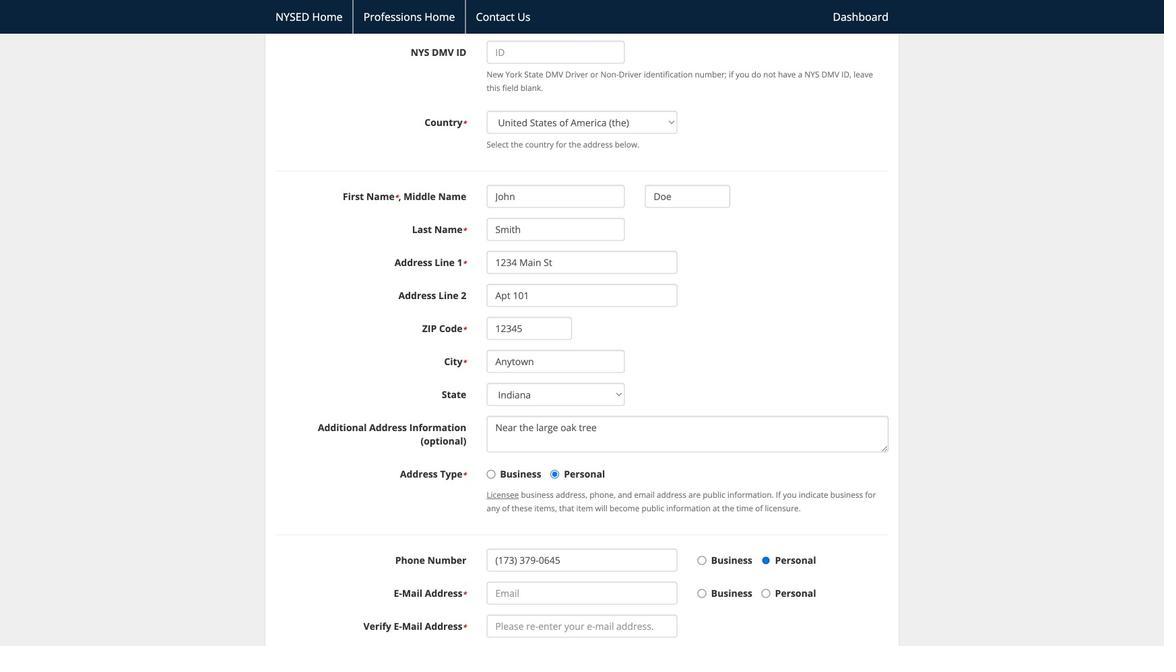 Task type: vqa. For each thing, say whether or not it's contained in the screenshot.
check icon
no



Task type: locate. For each thing, give the bounding box(es) containing it.
None radio
[[551, 470, 559, 479]]

MM/DD/YYYY text field
[[487, 0, 625, 7]]

Address Line 2 text field
[[487, 284, 678, 307]]

None radio
[[487, 470, 495, 479], [698, 556, 706, 565], [762, 556, 770, 565], [698, 589, 706, 598], [762, 589, 770, 598], [487, 470, 495, 479], [698, 556, 706, 565], [762, 556, 770, 565], [698, 589, 706, 598], [762, 589, 770, 598]]

Please provide your full address if your address would not fit in the fields above. text field
[[487, 416, 889, 453]]

Please re-enter your e-mail address. text field
[[487, 615, 678, 638]]

City text field
[[487, 350, 625, 373]]

Last Name text field
[[487, 218, 625, 241]]



Task type: describe. For each thing, give the bounding box(es) containing it.
Email text field
[[487, 582, 678, 605]]

Middle Name text field
[[645, 185, 730, 208]]

Enter phone number (optional) text field
[[487, 549, 678, 572]]

Address Line 1 text field
[[487, 251, 678, 274]]

ID text field
[[487, 41, 625, 64]]

First Name text field
[[487, 185, 625, 208]]

ZIP Code text field
[[487, 317, 572, 340]]



